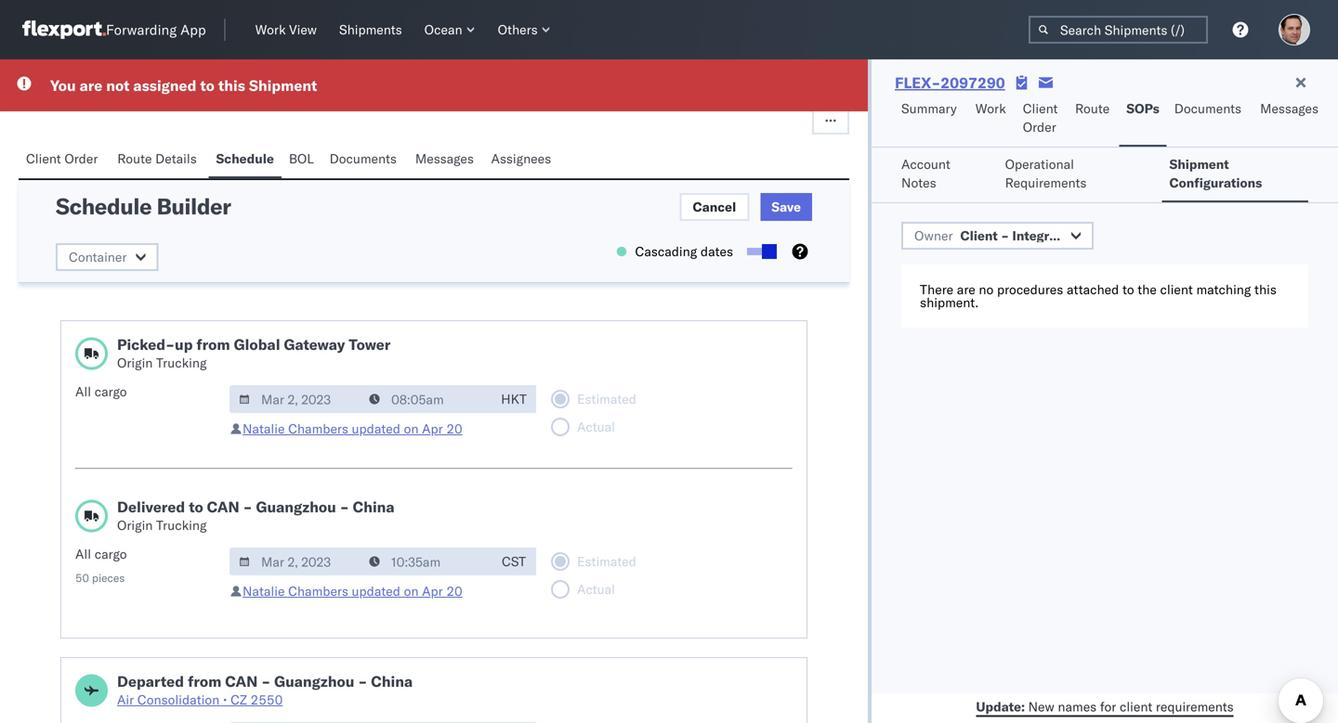 Task type: vqa. For each thing, say whether or not it's contained in the screenshot.
Messages to the left
yes



Task type: describe. For each thing, give the bounding box(es) containing it.
updated for picked-up from global gateway tower
[[352, 421, 400, 437]]

0 horizontal spatial documents button
[[322, 142, 408, 178]]

container
[[69, 249, 127, 265]]

natalie for -
[[243, 584, 285, 600]]

1 vertical spatial messages
[[415, 151, 474, 167]]

trucking inside delivered to can - guangzhou - china origin trucking
[[156, 518, 207, 534]]

shipments link
[[332, 18, 410, 42]]

view
[[289, 21, 317, 38]]

are for you
[[80, 76, 102, 95]]

picked-up from global gateway tower origin trucking
[[117, 335, 391, 371]]

global
[[234, 335, 280, 354]]

can for to
[[207, 498, 239, 517]]

cargo for all cargo 50 pieces
[[95, 546, 127, 563]]

to inside delivered to can - guangzhou - china origin trucking
[[189, 498, 203, 517]]

container button
[[56, 243, 158, 271]]

shipments
[[339, 21, 402, 38]]

apr for picked-up from global gateway tower
[[422, 421, 443, 437]]

0 vertical spatial this
[[218, 76, 245, 95]]

natalie for global
[[243, 421, 285, 437]]

owner
[[914, 228, 953, 244]]

flex-
[[895, 73, 941, 92]]

up
[[175, 335, 193, 354]]

schedule builder
[[56, 192, 231, 220]]

flex-2097290 link
[[895, 73, 1005, 92]]

summary button
[[894, 92, 968, 147]]

forwarding
[[106, 21, 177, 39]]

1 -- : -- -- text field from the top
[[360, 386, 492, 414]]

natalie chambers updated on apr 20 for tower
[[243, 421, 463, 437]]

origin inside delivered to can - guangzhou - china origin trucking
[[117, 518, 153, 534]]

cascading dates
[[635, 243, 733, 260]]

work view
[[255, 21, 317, 38]]

order inside client order
[[1023, 119, 1056, 135]]

save
[[772, 199, 801, 215]]

trucking inside picked-up from global gateway tower origin trucking
[[156, 355, 207, 371]]

from inside departed from can - guangzhou - china air consolidation • cz 2550
[[188, 673, 221, 691]]

operational requirements button
[[998, 148, 1151, 203]]

shipment configurations
[[1169, 156, 1262, 191]]

picked-
[[117, 335, 175, 354]]

work button
[[968, 92, 1015, 147]]

all cargo 50 pieces
[[75, 546, 127, 585]]

1 vertical spatial client order
[[26, 151, 98, 167]]

others button
[[490, 18, 558, 42]]

route for route details
[[117, 151, 152, 167]]

assignees button
[[484, 142, 562, 178]]

matching
[[1196, 282, 1251, 298]]

update:
[[976, 699, 1025, 716]]

apr for delivered to can - guangzhou - china
[[422, 584, 443, 600]]

the
[[1138, 282, 1157, 298]]

50
[[75, 572, 89, 585]]

departed from can - guangzhou - china air consolidation • cz 2550
[[117, 673, 413, 709]]

departed
[[117, 673, 184, 691]]

air consolidation • cz 2550 link
[[117, 691, 413, 710]]

2550
[[250, 692, 283, 709]]

update: new names for client requirements
[[976, 699, 1234, 716]]

others
[[498, 21, 538, 38]]

flex-2097290
[[895, 73, 1005, 92]]

operational
[[1005, 156, 1074, 172]]

you are not assigned to this shipment
[[50, 76, 317, 95]]

MMM D, YYYY text field
[[230, 386, 361, 414]]

attached
[[1067, 282, 1119, 298]]

save button
[[760, 193, 812, 221]]

route for route
[[1075, 100, 1110, 117]]

procedures
[[997, 282, 1063, 298]]

0 horizontal spatial documents
[[329, 151, 397, 167]]

forwarding app link
[[22, 20, 206, 39]]

no
[[979, 282, 994, 298]]

delivered
[[117, 498, 185, 517]]

•
[[223, 692, 227, 709]]

account notes
[[901, 156, 950, 191]]

hkt
[[501, 391, 527, 408]]

cz
[[231, 692, 247, 709]]

assigned
[[133, 76, 197, 95]]

route details
[[117, 151, 197, 167]]

0 vertical spatial to
[[200, 76, 215, 95]]

cancel
[[693, 199, 736, 215]]

guangzhou for from
[[274, 673, 354, 691]]

cancel button
[[680, 193, 749, 221]]

there
[[920, 282, 954, 298]]

delivered to can - guangzhou - china origin trucking
[[117, 498, 395, 534]]

matching this shipment.
[[920, 282, 1277, 311]]

china for departed from can - guangzhou - china
[[371, 673, 413, 691]]

1 vertical spatial client
[[26, 151, 61, 167]]

Search Shipments (/) text field
[[1029, 16, 1208, 44]]

20 for picked-up from global gateway tower
[[446, 421, 463, 437]]

air
[[117, 692, 134, 709]]

cascading
[[635, 243, 697, 260]]

cst
[[502, 554, 526, 570]]

0 horizontal spatial client order button
[[19, 142, 110, 178]]

ocean button
[[417, 18, 483, 42]]

not
[[106, 76, 130, 95]]

route details button
[[110, 142, 209, 178]]

consolidation
[[137, 692, 220, 709]]

bol
[[289, 151, 314, 167]]

for
[[1100, 699, 1116, 716]]

there are no procedures attached to the client
[[920, 282, 1193, 298]]

all cargo
[[75, 384, 127, 400]]

origin inside picked-up from global gateway tower origin trucking
[[117, 355, 153, 371]]

new
[[1028, 699, 1055, 716]]

tower
[[349, 335, 391, 354]]



Task type: locate. For each thing, give the bounding box(es) containing it.
0 vertical spatial can
[[207, 498, 239, 517]]

cargo inside the all cargo 50 pieces
[[95, 546, 127, 563]]

messages button left the assignees
[[408, 142, 484, 178]]

cargo
[[95, 384, 127, 400], [95, 546, 127, 563]]

1 vertical spatial are
[[957, 282, 976, 298]]

1 vertical spatial order
[[64, 151, 98, 167]]

1 vertical spatial origin
[[117, 518, 153, 534]]

0 vertical spatial schedule
[[216, 151, 274, 167]]

1 horizontal spatial client
[[1023, 100, 1058, 117]]

shipment up configurations
[[1169, 156, 1229, 172]]

chambers
[[288, 421, 348, 437], [288, 584, 348, 600]]

updated down -- : -- -- text field at the bottom left of page
[[352, 584, 400, 600]]

0 horizontal spatial client order
[[26, 151, 98, 167]]

natalie down delivered to can - guangzhou - china origin trucking
[[243, 584, 285, 600]]

1 horizontal spatial this
[[1255, 282, 1277, 298]]

0 vertical spatial shipment
[[249, 76, 317, 95]]

cargo up pieces
[[95, 546, 127, 563]]

pieces
[[92, 572, 125, 585]]

1 horizontal spatial messages button
[[1253, 92, 1329, 147]]

1 horizontal spatial order
[[1023, 119, 1056, 135]]

dates
[[701, 243, 733, 260]]

schedule left bol at left top
[[216, 151, 274, 167]]

1 horizontal spatial route
[[1075, 100, 1110, 117]]

schedule for schedule builder
[[56, 192, 152, 220]]

0 vertical spatial china
[[353, 498, 395, 517]]

2 apr from the top
[[422, 584, 443, 600]]

1 origin from the top
[[117, 355, 153, 371]]

from right up
[[196, 335, 230, 354]]

2 on from the top
[[404, 584, 419, 600]]

1 horizontal spatial are
[[957, 282, 976, 298]]

this inside matching this shipment.
[[1255, 282, 1277, 298]]

natalie chambers updated on apr 20 button down -- : -- -- text field at the bottom left of page
[[243, 584, 463, 600]]

can up "cz"
[[225, 673, 258, 691]]

1 horizontal spatial shipment
[[1169, 156, 1229, 172]]

1 on from the top
[[404, 421, 419, 437]]

0 horizontal spatial shipment
[[249, 76, 317, 95]]

guangzhou for to
[[256, 498, 336, 517]]

natalie chambers updated on apr 20 button
[[243, 421, 463, 437], [243, 584, 463, 600]]

shipment down work view "link"
[[249, 76, 317, 95]]

1 vertical spatial 20
[[446, 584, 463, 600]]

gateway
[[284, 335, 345, 354]]

0 vertical spatial trucking
[[156, 355, 207, 371]]

shipment
[[249, 76, 317, 95], [1169, 156, 1229, 172]]

0 vertical spatial work
[[255, 21, 286, 38]]

1 vertical spatial natalie chambers updated on apr 20
[[243, 584, 463, 600]]

ocean
[[424, 21, 462, 38]]

origin down picked-
[[117, 355, 153, 371]]

names
[[1058, 699, 1097, 716]]

you
[[50, 76, 76, 95]]

2 natalie chambers updated on apr 20 button from the top
[[243, 584, 463, 600]]

1 vertical spatial documents
[[329, 151, 397, 167]]

to right delivered
[[189, 498, 203, 517]]

0 vertical spatial documents
[[1174, 100, 1242, 117]]

notes
[[901, 175, 936, 191]]

1 vertical spatial shipment
[[1169, 156, 1229, 172]]

1 20 from the top
[[446, 421, 463, 437]]

2 all from the top
[[75, 546, 91, 563]]

order up operational
[[1023, 119, 1056, 135]]

schedule for schedule
[[216, 151, 274, 167]]

china inside departed from can - guangzhou - china air consolidation • cz 2550
[[371, 673, 413, 691]]

20 for delivered to can - guangzhou - china
[[446, 584, 463, 600]]

summary
[[901, 100, 957, 117]]

are left "no" at the right top
[[957, 282, 976, 298]]

operational requirements
[[1005, 156, 1087, 191]]

0 horizontal spatial messages
[[415, 151, 474, 167]]

1 all from the top
[[75, 384, 91, 400]]

updated for delivered to can - guangzhou - china
[[352, 584, 400, 600]]

1 vertical spatial -- : -- -- text field
[[360, 723, 492, 724]]

order
[[1023, 119, 1056, 135], [64, 151, 98, 167]]

2 natalie chambers updated on apr 20 from the top
[[243, 584, 463, 600]]

0 vertical spatial -- : -- -- text field
[[360, 386, 492, 414]]

1 horizontal spatial documents button
[[1167, 92, 1253, 147]]

client right the for
[[1120, 699, 1153, 716]]

chambers for guangzhou
[[288, 584, 348, 600]]

work view link
[[248, 18, 324, 42]]

1 vertical spatial natalie chambers updated on apr 20 button
[[243, 584, 463, 600]]

0 vertical spatial chambers
[[288, 421, 348, 437]]

0 vertical spatial guangzhou
[[256, 498, 336, 517]]

0 vertical spatial apr
[[422, 421, 443, 437]]

documents
[[1174, 100, 1242, 117], [329, 151, 397, 167]]

0 horizontal spatial schedule
[[56, 192, 152, 220]]

natalie chambers updated on apr 20 button for -
[[243, 584, 463, 600]]

1 vertical spatial china
[[371, 673, 413, 691]]

2 trucking from the top
[[156, 518, 207, 534]]

schedule
[[216, 151, 274, 167], [56, 192, 152, 220]]

trucking down delivered
[[156, 518, 207, 534]]

messages button
[[1253, 92, 1329, 147], [408, 142, 484, 178]]

1 vertical spatial guangzhou
[[274, 673, 354, 691]]

can inside departed from can - guangzhou - china air consolidation • cz 2550
[[225, 673, 258, 691]]

0 vertical spatial 20
[[446, 421, 463, 437]]

1 horizontal spatial schedule
[[216, 151, 274, 167]]

forwarding app
[[106, 21, 206, 39]]

1 apr from the top
[[422, 421, 443, 437]]

1 chambers from the top
[[288, 421, 348, 437]]

chambers for gateway
[[288, 421, 348, 437]]

0 vertical spatial from
[[196, 335, 230, 354]]

all for all cargo
[[75, 384, 91, 400]]

1 vertical spatial client
[[1120, 699, 1153, 716]]

1 vertical spatial this
[[1255, 282, 1277, 298]]

1 vertical spatial route
[[117, 151, 152, 167]]

work down 2097290
[[976, 100, 1006, 117]]

0 vertical spatial origin
[[117, 355, 153, 371]]

0 vertical spatial client order
[[1023, 100, 1058, 135]]

1 mmm d, yyyy text field from the top
[[230, 548, 361, 576]]

client order up operational
[[1023, 100, 1058, 135]]

trucking down up
[[156, 355, 207, 371]]

2 origin from the top
[[117, 518, 153, 534]]

mmm d, yyyy text field down 2550
[[230, 723, 361, 724]]

1 horizontal spatial messages
[[1260, 100, 1319, 117]]

on for picked-up from global gateway tower
[[404, 421, 419, 437]]

from
[[196, 335, 230, 354], [188, 673, 221, 691]]

2 cargo from the top
[[95, 546, 127, 563]]

cargo down picked-
[[95, 384, 127, 400]]

0 vertical spatial natalie
[[243, 421, 285, 437]]

1 vertical spatial work
[[976, 100, 1006, 117]]

updated down tower
[[352, 421, 400, 437]]

trucking
[[156, 355, 207, 371], [156, 518, 207, 534]]

requirements
[[1156, 699, 1234, 716]]

0 horizontal spatial order
[[64, 151, 98, 167]]

china for delivered to can - guangzhou - china
[[353, 498, 395, 517]]

shipment.
[[920, 295, 979, 311]]

shipment inside shipment configurations
[[1169, 156, 1229, 172]]

guangzhou inside departed from can - guangzhou - china air consolidation • cz 2550
[[274, 673, 354, 691]]

MMM D, YYYY text field
[[230, 548, 361, 576], [230, 723, 361, 724]]

work inside "link"
[[255, 21, 286, 38]]

2 chambers from the top
[[288, 584, 348, 600]]

2 20 from the top
[[446, 584, 463, 600]]

sops button
[[1119, 92, 1167, 147]]

0 vertical spatial messages
[[1260, 100, 1319, 117]]

order down you
[[64, 151, 98, 167]]

cargo for all cargo
[[95, 384, 127, 400]]

client order button down you
[[19, 142, 110, 178]]

owner button
[[901, 222, 1094, 250]]

natalie chambers updated on apr 20 down -- : -- -- text field at the bottom left of page
[[243, 584, 463, 600]]

all for all cargo 50 pieces
[[75, 546, 91, 563]]

0 vertical spatial client
[[1023, 100, 1058, 117]]

this right assigned
[[218, 76, 245, 95]]

1 vertical spatial mmm d, yyyy text field
[[230, 723, 361, 724]]

0 horizontal spatial client
[[1120, 699, 1153, 716]]

documents right bol button at the top left of page
[[329, 151, 397, 167]]

mmm d, yyyy text field down delivered to can - guangzhou - china origin trucking
[[230, 548, 361, 576]]

2 -- : -- -- text field from the top
[[360, 723, 492, 724]]

natalie down mmm d, yyyy text field
[[243, 421, 285, 437]]

origin down delivered
[[117, 518, 153, 534]]

0 vertical spatial on
[[404, 421, 419, 437]]

china inside delivered to can - guangzhou - china origin trucking
[[353, 498, 395, 517]]

1 vertical spatial to
[[1123, 282, 1134, 298]]

work left "view"
[[255, 21, 286, 38]]

account
[[901, 156, 950, 172]]

1 natalie chambers updated on apr 20 button from the top
[[243, 421, 463, 437]]

0 vertical spatial route
[[1075, 100, 1110, 117]]

-- : -- -- text field
[[360, 548, 492, 576]]

builder
[[157, 192, 231, 220]]

sops
[[1127, 100, 1160, 117]]

0 vertical spatial order
[[1023, 119, 1056, 135]]

from inside picked-up from global gateway tower origin trucking
[[196, 335, 230, 354]]

natalie
[[243, 421, 285, 437], [243, 584, 285, 600]]

2 mmm d, yyyy text field from the top
[[230, 723, 361, 724]]

natalie chambers updated on apr 20 down mmm d, yyyy text field
[[243, 421, 463, 437]]

messages
[[1260, 100, 1319, 117], [415, 151, 474, 167]]

2097290
[[941, 73, 1005, 92]]

0 horizontal spatial client
[[26, 151, 61, 167]]

app
[[180, 21, 206, 39]]

None checkbox
[[747, 248, 773, 256]]

1 vertical spatial chambers
[[288, 584, 348, 600]]

are for there
[[957, 282, 976, 298]]

messages up 'shipment configurations' button
[[1260, 100, 1319, 117]]

from up consolidation
[[188, 673, 221, 691]]

are
[[80, 76, 102, 95], [957, 282, 976, 298]]

1 horizontal spatial client order button
[[1015, 92, 1068, 147]]

client
[[1160, 282, 1193, 298], [1120, 699, 1153, 716]]

1 vertical spatial all
[[75, 546, 91, 563]]

1 horizontal spatial client
[[1160, 282, 1193, 298]]

1 vertical spatial apr
[[422, 584, 443, 600]]

all
[[75, 384, 91, 400], [75, 546, 91, 563]]

0 horizontal spatial are
[[80, 76, 102, 95]]

work inside button
[[976, 100, 1006, 117]]

can right delivered
[[207, 498, 239, 517]]

schedule inside button
[[216, 151, 274, 167]]

client down you
[[26, 151, 61, 167]]

route
[[1075, 100, 1110, 117], [117, 151, 152, 167]]

2 natalie from the top
[[243, 584, 285, 600]]

documents button up shipment configurations
[[1167, 92, 1253, 147]]

1 natalie chambers updated on apr 20 from the top
[[243, 421, 463, 437]]

route button
[[1068, 92, 1119, 147]]

1 vertical spatial schedule
[[56, 192, 152, 220]]

client right the
[[1160, 282, 1193, 298]]

requirements
[[1005, 175, 1087, 191]]

to right assigned
[[200, 76, 215, 95]]

guangzhou
[[256, 498, 336, 517], [274, 673, 354, 691]]

0 vertical spatial natalie chambers updated on apr 20
[[243, 421, 463, 437]]

0 horizontal spatial route
[[117, 151, 152, 167]]

1 vertical spatial on
[[404, 584, 419, 600]]

1 horizontal spatial work
[[976, 100, 1006, 117]]

messages left the assignees
[[415, 151, 474, 167]]

1 vertical spatial updated
[[352, 584, 400, 600]]

messages button up 'shipment configurations' button
[[1253, 92, 1329, 147]]

natalie chambers updated on apr 20
[[243, 421, 463, 437], [243, 584, 463, 600]]

1 vertical spatial can
[[225, 673, 258, 691]]

1 natalie from the top
[[243, 421, 285, 437]]

0 horizontal spatial work
[[255, 21, 286, 38]]

client order button up operational
[[1015, 92, 1068, 147]]

natalie chambers updated on apr 20 button down mmm d, yyyy text field
[[243, 421, 463, 437]]

0 horizontal spatial messages button
[[408, 142, 484, 178]]

flexport. image
[[22, 20, 106, 39]]

route inside button
[[117, 151, 152, 167]]

documents right sops
[[1174, 100, 1242, 117]]

client order down you
[[26, 151, 98, 167]]

1 trucking from the top
[[156, 355, 207, 371]]

details
[[155, 151, 197, 167]]

can for from
[[225, 673, 258, 691]]

work for work view
[[255, 21, 286, 38]]

1 horizontal spatial client order
[[1023, 100, 1058, 135]]

can inside delivered to can - guangzhou - china origin trucking
[[207, 498, 239, 517]]

origin
[[117, 355, 153, 371], [117, 518, 153, 534]]

2 vertical spatial to
[[189, 498, 203, 517]]

assignees
[[491, 151, 551, 167]]

client right work button
[[1023, 100, 1058, 117]]

0 vertical spatial client
[[1160, 282, 1193, 298]]

account notes button
[[894, 148, 987, 203]]

1 cargo from the top
[[95, 384, 127, 400]]

0 vertical spatial cargo
[[95, 384, 127, 400]]

1 vertical spatial cargo
[[95, 546, 127, 563]]

bol button
[[281, 142, 322, 178]]

client
[[1023, 100, 1058, 117], [26, 151, 61, 167]]

this right the matching
[[1255, 282, 1277, 298]]

schedule button
[[209, 142, 281, 178]]

to left the
[[1123, 282, 1134, 298]]

documents button right bol at left top
[[322, 142, 408, 178]]

shipment configurations button
[[1162, 148, 1308, 203]]

this
[[218, 76, 245, 95], [1255, 282, 1277, 298]]

configurations
[[1169, 175, 1262, 191]]

0 vertical spatial updated
[[352, 421, 400, 437]]

0 horizontal spatial this
[[218, 76, 245, 95]]

can
[[207, 498, 239, 517], [225, 673, 258, 691]]

to
[[200, 76, 215, 95], [1123, 282, 1134, 298], [189, 498, 203, 517]]

1 vertical spatial trucking
[[156, 518, 207, 534]]

2 updated from the top
[[352, 584, 400, 600]]

documents button
[[1167, 92, 1253, 147], [322, 142, 408, 178]]

1 vertical spatial natalie
[[243, 584, 285, 600]]

on for delivered to can - guangzhou - china
[[404, 584, 419, 600]]

natalie chambers updated on apr 20 button for tower
[[243, 421, 463, 437]]

guangzhou inside delivered to can - guangzhou - china origin trucking
[[256, 498, 336, 517]]

0 vertical spatial are
[[80, 76, 102, 95]]

0 vertical spatial mmm d, yyyy text field
[[230, 548, 361, 576]]

work for work
[[976, 100, 1006, 117]]

0 vertical spatial natalie chambers updated on apr 20 button
[[243, 421, 463, 437]]

1 updated from the top
[[352, 421, 400, 437]]

apr
[[422, 421, 443, 437], [422, 584, 443, 600]]

schedule up container at the top left
[[56, 192, 152, 220]]

-- : -- -- text field
[[360, 386, 492, 414], [360, 723, 492, 724]]

-
[[243, 498, 252, 517], [340, 498, 349, 517], [261, 673, 271, 691], [358, 673, 367, 691]]

are left not
[[80, 76, 102, 95]]

route inside button
[[1075, 100, 1110, 117]]

1 vertical spatial from
[[188, 673, 221, 691]]

natalie chambers updated on apr 20 for -
[[243, 584, 463, 600]]

all inside the all cargo 50 pieces
[[75, 546, 91, 563]]

0 vertical spatial all
[[75, 384, 91, 400]]

route left sops
[[1075, 100, 1110, 117]]

route left details
[[117, 151, 152, 167]]

1 horizontal spatial documents
[[1174, 100, 1242, 117]]



